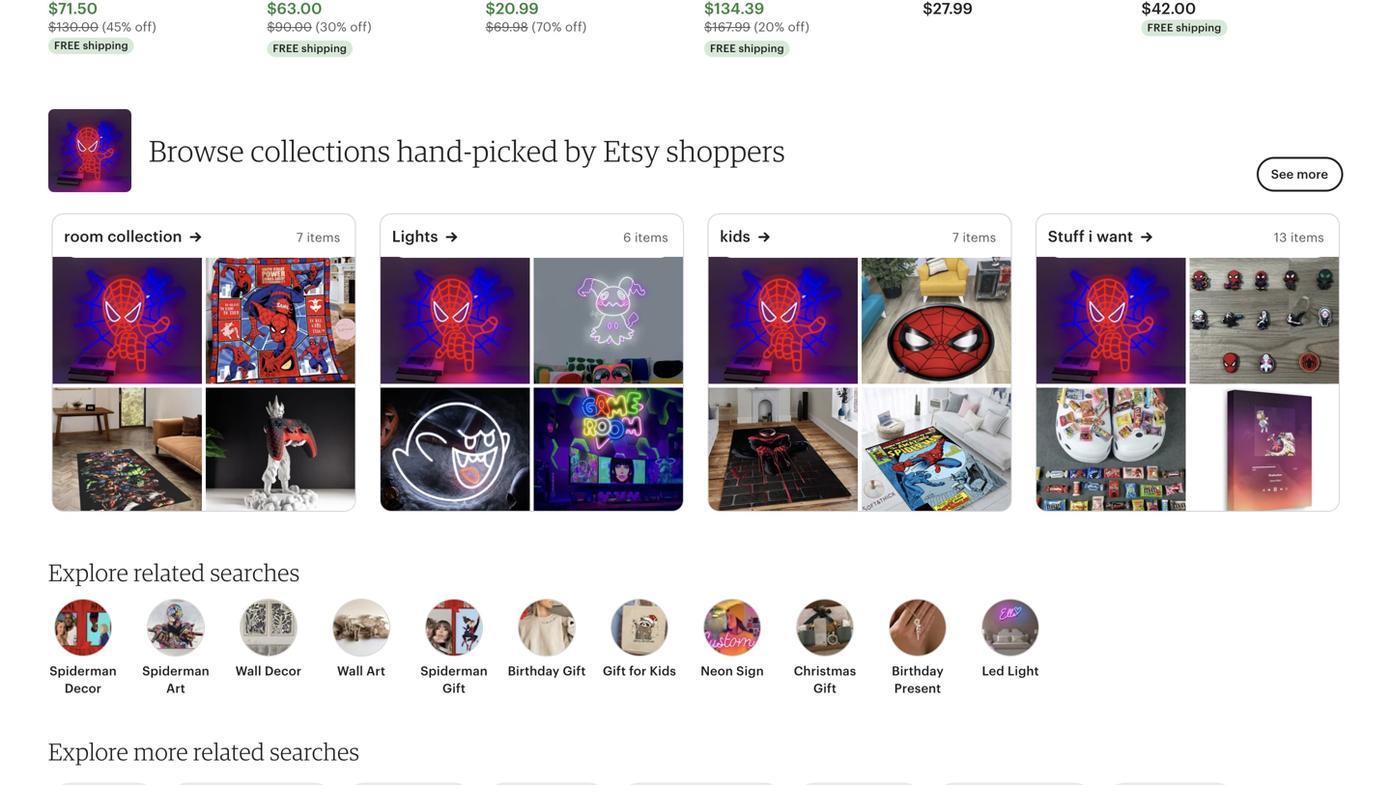 Task type: locate. For each thing, give the bounding box(es) containing it.
spiderman neon sign, spiderman web, spiderman wall art, gift for kid, birthday gift image for stuff i want
[[1037, 257, 1186, 384]]

3 items from the left
[[963, 230, 997, 245]]

2 spiderman neon sign, spiderman web, spiderman wall art, gift for kid, birthday gift image from the left
[[381, 257, 530, 384]]

3 spiderman from the left
[[421, 665, 488, 679]]

7 items up spiderman,spiderman rug,boys room,round rug,round carpet,spiderman pattern ropular rug,themed rug,home decor,gift for him,3d,graduation gift image
[[953, 230, 997, 245]]

searches down wall decor
[[270, 738, 360, 766]]

off)
[[135, 20, 156, 34], [350, 20, 372, 34], [566, 20, 587, 34], [788, 20, 810, 34]]

room
[[64, 228, 104, 245]]

shipping inside $ 42.00 free shipping
[[1177, 22, 1222, 34]]

wall for wall decor
[[236, 665, 262, 679]]

wall right wall decor
[[337, 665, 363, 679]]

shipping down (45%
[[83, 39, 128, 52]]

1 wall from the left
[[236, 665, 262, 679]]

1 horizontal spatial more
[[1298, 167, 1329, 182]]

130.00
[[56, 20, 99, 34]]

explore up spiderman decor link
[[48, 559, 129, 587]]

spiderman for decor
[[50, 665, 117, 679]]

7 for kids
[[953, 230, 960, 245]]

$
[[48, 0, 58, 18], [267, 0, 277, 18], [486, 0, 496, 18], [705, 0, 715, 18], [923, 0, 933, 18], [1142, 0, 1152, 18], [48, 20, 56, 34], [267, 20, 275, 34], [486, 20, 494, 34], [705, 20, 713, 34]]

2 7 from the left
[[953, 230, 960, 245]]

see
[[1272, 167, 1294, 182]]

$ 27.99
[[923, 0, 973, 18]]

spiderman neon sign, spiderman web, spiderman wall art, gift for kid, birthday gift image
[[52, 257, 202, 384], [381, 257, 530, 384], [709, 257, 858, 384], [1037, 257, 1186, 384]]

6
[[624, 230, 632, 245]]

light
[[1008, 665, 1040, 679]]

1 spiderman neon sign, spiderman web, spiderman wall art, gift for kid, birthday gift image from the left
[[52, 257, 202, 384]]

spiderman left birthday gift
[[421, 665, 488, 679]]

sign
[[737, 665, 764, 679]]

7 items down collections
[[297, 230, 340, 245]]

3 off) from the left
[[566, 20, 587, 34]]

0 horizontal spatial birthday
[[508, 665, 560, 679]]

2 birthday from the left
[[892, 665, 944, 679]]

1 7 items from the left
[[297, 230, 340, 245]]

1 horizontal spatial spiderman
[[142, 665, 210, 679]]

anime boo neon sign, neon light sign bedroom game room wall decor art, handmade game room neon dign,kids room light decor,gift for kids image
[[381, 388, 530, 515]]

spiderman left spiderman art
[[50, 665, 117, 679]]

4 spiderman neon sign, spiderman web, spiderman wall art, gift for kid, birthday gift image from the left
[[1037, 257, 1186, 384]]

searches up wall decor link
[[210, 559, 300, 587]]

art inside "link"
[[367, 665, 386, 679]]

free down 42.00
[[1148, 22, 1174, 34]]

free down 90.00
[[273, 42, 299, 54]]

2 explore from the top
[[48, 738, 129, 766]]

7 up spider man across the spiderverse blanket | miguel o'hara spiderman 2099 fleece blanket | xmas decor| spider movie gift image
[[297, 230, 303, 245]]

0 vertical spatial explore
[[48, 559, 129, 587]]

0 vertical spatial decor
[[265, 665, 302, 679]]

(20%
[[754, 20, 785, 34]]

off) right (30%
[[350, 20, 372, 34]]

wall decor
[[236, 665, 302, 679]]

wall inside "link"
[[337, 665, 363, 679]]

1 horizontal spatial 7
[[953, 230, 960, 245]]

decor left spiderman art
[[65, 682, 102, 697]]

present
[[895, 682, 942, 697]]

collections
[[251, 133, 391, 169]]

0 horizontal spatial spiderman
[[50, 665, 117, 679]]

0 vertical spatial more
[[1298, 167, 1329, 182]]

spiderman up explore more related searches on the left of page
[[142, 665, 210, 679]]

off) right (70%
[[566, 20, 587, 34]]

1 7 from the left
[[297, 230, 303, 245]]

1 horizontal spatial 7 items
[[953, 230, 997, 245]]

7 items for kids
[[953, 230, 997, 245]]

off) right the (20%
[[788, 20, 810, 34]]

searches
[[210, 559, 300, 587], [270, 738, 360, 766]]

etsy
[[604, 133, 660, 169]]

1 vertical spatial art
[[166, 682, 185, 697]]

27.99
[[933, 0, 973, 18]]

shipping inside $ 63.00 $ 90.00 (30% off) free shipping
[[302, 42, 347, 54]]

birthday right spiderman gift
[[508, 665, 560, 679]]

free for 134.39
[[710, 42, 736, 54]]

led light link
[[970, 599, 1052, 681]]

1 horizontal spatial art
[[367, 665, 386, 679]]

0 vertical spatial related
[[134, 559, 205, 587]]

explore down "spiderman decor"
[[48, 738, 129, 766]]

2 horizontal spatial spiderman
[[421, 665, 488, 679]]

shipping
[[1177, 22, 1222, 34], [83, 39, 128, 52], [302, 42, 347, 54], [739, 42, 785, 54]]

art inside spiderman art
[[166, 682, 185, 697]]

7 items
[[297, 230, 340, 245], [953, 230, 997, 245]]

art
[[367, 665, 386, 679], [166, 682, 185, 697]]

spiderman art link
[[135, 599, 217, 698]]

free down 167.99
[[710, 42, 736, 54]]

spiderman neon sign, spiderman web, spiderman wall art, gift for kid, birthday gift image down kids
[[709, 257, 858, 384]]

explore inside "explore related searches" region
[[48, 559, 129, 587]]

2 wall from the left
[[337, 665, 363, 679]]

7
[[297, 230, 303, 245], [953, 230, 960, 245]]

explore for explore related searches
[[48, 559, 129, 587]]

1 spiderman from the left
[[50, 665, 117, 679]]

2 7 items from the left
[[953, 230, 997, 245]]

1 vertical spatial more
[[134, 738, 188, 766]]

birthday up the present
[[892, 665, 944, 679]]

gift
[[563, 665, 586, 679], [603, 665, 626, 679], [443, 682, 466, 697], [814, 682, 837, 697]]

neon sign link
[[692, 599, 773, 681]]

more
[[1298, 167, 1329, 182], [134, 738, 188, 766]]

browse
[[149, 133, 245, 169]]

art up explore more related searches on the left of page
[[166, 682, 185, 697]]

decor
[[265, 665, 302, 679], [65, 682, 102, 697]]

1 horizontal spatial birthday
[[892, 665, 944, 679]]

42.00
[[1152, 0, 1197, 18]]

spiderman neon sign, spiderman web, spiderman wall art, gift for kid, birthday gift image for lights
[[381, 257, 530, 384]]

collection
[[107, 228, 182, 245]]

spiderman for gift
[[421, 665, 488, 679]]

0 horizontal spatial art
[[166, 682, 185, 697]]

decor inside "spiderman decor"
[[65, 682, 102, 697]]

off) inside $ 20.99 $ 69.98 (70% off)
[[566, 20, 587, 34]]

kids
[[650, 665, 677, 679]]

shipping inside $ 71.50 $ 130.00 (45% off) free shipping
[[83, 39, 128, 52]]

free down 130.00
[[54, 39, 80, 52]]

shoppers
[[667, 133, 786, 169]]

birthday inside 'birthday gift' link
[[508, 665, 560, 679]]

1 items from the left
[[307, 230, 340, 245]]

0 horizontal spatial 7
[[297, 230, 303, 245]]

1 vertical spatial explore
[[48, 738, 129, 766]]

related
[[134, 559, 205, 587], [193, 738, 265, 766]]

1 horizontal spatial decor
[[265, 665, 302, 679]]

0 vertical spatial searches
[[210, 559, 300, 587]]

spiderman neon sign, spiderman web, spiderman wall art, gift for kid, birthday gift image down room collection
[[52, 257, 202, 384]]

69.98
[[494, 20, 529, 34]]

spiderman neon sign, spiderman web, spiderman wall art, gift for kid, birthday gift image down lights
[[381, 257, 530, 384]]

0 horizontal spatial 7 items
[[297, 230, 340, 245]]

free inside $ 63.00 $ 90.00 (30% off) free shipping
[[273, 42, 299, 54]]

art left spiderman gift
[[367, 665, 386, 679]]

items down collections
[[307, 230, 340, 245]]

wall
[[236, 665, 262, 679], [337, 665, 363, 679]]

free for 71.50
[[54, 39, 80, 52]]

off) for 134.39
[[788, 20, 810, 34]]

christmas
[[794, 665, 857, 679]]

led light
[[982, 665, 1040, 679]]

items right 13
[[1291, 230, 1325, 245]]

explore related searches region
[[37, 559, 1355, 733]]

explore more related searches
[[48, 738, 360, 766]]

wall for wall art
[[337, 665, 363, 679]]

off) inside $ 63.00 $ 90.00 (30% off) free shipping
[[350, 20, 372, 34]]

2 items from the left
[[635, 230, 669, 245]]

off) inside $ 71.50 $ 130.00 (45% off) free shipping
[[135, 20, 156, 34]]

items left stuff
[[963, 230, 997, 245]]

3 spiderman neon sign, spiderman web, spiderman wall art, gift for kid, birthday gift image from the left
[[709, 257, 858, 384]]

shipping inside $ 134.39 $ 167.99 (20% off) free shipping
[[739, 42, 785, 54]]

spiderman neon sign, spiderman web, spiderman wall art, gift for kid, birthday gift image down the want
[[1037, 257, 1186, 384]]

items for room collection
[[307, 230, 340, 245]]

gift for kids
[[603, 665, 677, 679]]

related up spiderman art link
[[134, 559, 205, 587]]

4 items from the left
[[1291, 230, 1325, 245]]

off) right (45%
[[135, 20, 156, 34]]

gift for birthday gift
[[563, 665, 586, 679]]

1 vertical spatial decor
[[65, 682, 102, 697]]

birthday gift
[[508, 665, 586, 679]]

see more
[[1272, 167, 1329, 182]]

more for explore
[[134, 738, 188, 766]]

$ 71.50 $ 130.00 (45% off) free shipping
[[48, 0, 156, 52]]

13
[[1275, 230, 1288, 245]]

shipping down (30%
[[302, 42, 347, 54]]

kanye west - graduation rap album music player canvas image
[[1190, 388, 1339, 515]]

the amazing spider man, spiderman, spider man, legend cartoon rug, legend, comic book, fantastic rug, spiderman rug, decor rug, movie comics image
[[862, 388, 1011, 515]]

0 vertical spatial art
[[367, 665, 386, 679]]

more right see at the right of page
[[1298, 167, 1329, 182]]

1 birthday from the left
[[508, 665, 560, 679]]

2 off) from the left
[[350, 20, 372, 34]]

searches inside "explore related searches" region
[[210, 559, 300, 587]]

spiderman
[[50, 665, 117, 679], [142, 665, 210, 679], [421, 665, 488, 679]]

0 horizontal spatial more
[[134, 738, 188, 766]]

related down spiderman art
[[193, 738, 265, 766]]

see more link
[[1257, 157, 1344, 192]]

7 up spiderman,spiderman rug,boys room,round rug,round carpet,spiderman pattern ropular rug,themed rug,home decor,gift for him,3d,graduation gift image
[[953, 230, 960, 245]]

2 spiderman from the left
[[142, 665, 210, 679]]

4 off) from the left
[[788, 20, 810, 34]]

167.99
[[713, 20, 751, 34]]

0 horizontal spatial decor
[[65, 682, 102, 697]]

birthday inside birthday present link
[[892, 665, 944, 679]]

gift inside spiderman gift
[[443, 682, 466, 697]]

wall right spiderman art
[[236, 665, 262, 679]]

off) inside $ 134.39 $ 167.99 (20% off) free shipping
[[788, 20, 810, 34]]

shipping down the (20%
[[739, 42, 785, 54]]

free inside $ 71.50 $ 130.00 (45% off) free shipping
[[54, 39, 80, 52]]

free
[[1148, 22, 1174, 34], [54, 39, 80, 52], [273, 42, 299, 54], [710, 42, 736, 54]]

shipping down 42.00
[[1177, 22, 1222, 34]]

more down spiderman art
[[134, 738, 188, 766]]

free inside $ 42.00 free shipping
[[1148, 22, 1174, 34]]

lights
[[392, 228, 438, 245]]

items
[[307, 230, 340, 245], [635, 230, 669, 245], [963, 230, 997, 245], [1291, 230, 1325, 245]]

decor left wall art
[[265, 665, 302, 679]]

items right 6 on the top left of page
[[635, 230, 669, 245]]

$ 134.39 $ 167.99 (20% off) free shipping
[[705, 0, 810, 54]]

gift inside christmas gift
[[814, 682, 837, 697]]

birthday present link
[[878, 599, 959, 698]]

spiderman neon sign, spiderman web, spiderman wall art, gift for kid, birthday gift image for room collection
[[52, 257, 202, 384]]

1 horizontal spatial wall
[[337, 665, 363, 679]]

1 explore from the top
[[48, 559, 129, 587]]

explore
[[48, 559, 129, 587], [48, 738, 129, 766]]

0 horizontal spatial wall
[[236, 665, 262, 679]]

free inside $ 134.39 $ 167.99 (20% off) free shipping
[[710, 42, 736, 54]]

spiderman gift link
[[414, 599, 495, 698]]

birthday
[[508, 665, 560, 679], [892, 665, 944, 679]]

1 off) from the left
[[135, 20, 156, 34]]



Task type: describe. For each thing, give the bounding box(es) containing it.
90.00
[[275, 20, 312, 34]]

spiderman decor
[[50, 665, 117, 697]]

(70%
[[532, 20, 562, 34]]

for
[[629, 665, 647, 679]]

hand-
[[397, 133, 473, 169]]

134.39
[[715, 0, 765, 18]]

(45%
[[102, 20, 131, 34]]

shipping for 71.50
[[83, 39, 128, 52]]

gift for spiderman gift
[[443, 682, 466, 697]]

1 vertical spatial related
[[193, 738, 265, 766]]

$ 42.00 free shipping
[[1142, 0, 1222, 34]]

gift for christmas gift
[[814, 682, 837, 697]]

spiderman gift
[[421, 665, 488, 697]]

6 items
[[624, 230, 669, 245]]

birthday for birthday present
[[892, 665, 944, 679]]

decor for spiderman decor
[[65, 682, 102, 697]]

christmas gift
[[794, 665, 857, 697]]

spiderman neon sign, spiderman web, spiderman wall art, gift for kid, birthday gift image for kids
[[709, 257, 858, 384]]

13 items
[[1275, 230, 1325, 245]]

neon sign
[[701, 665, 764, 679]]

wall art
[[337, 665, 386, 679]]

free for 63.00
[[273, 42, 299, 54]]

birthday for birthday gift
[[508, 665, 560, 679]]

7 items for room collection
[[297, 230, 340, 245]]

shipping for 134.39
[[739, 42, 785, 54]]

neon
[[701, 665, 734, 679]]

browse collections hand-picked by etsy shoppers
[[149, 133, 786, 169]]

birthday present
[[892, 665, 944, 697]]

spider-man, spider-man rug,kids gift themed rug,gift for him,area rug, room rug,spiderman patterned rug,popular rug, image
[[709, 388, 858, 515]]

explore for explore more related searches
[[48, 738, 129, 766]]

items for stuff i want
[[1291, 230, 1325, 245]]

71.50
[[58, 0, 98, 18]]

i
[[1089, 228, 1093, 245]]

20.99
[[496, 0, 539, 18]]

more for see
[[1298, 167, 1329, 182]]

$ 63.00 $ 90.00 (30% off) free shipping
[[267, 0, 372, 54]]

christmas gift link
[[785, 599, 866, 698]]

explore related searches
[[48, 559, 300, 587]]

art for spiderman art
[[166, 682, 185, 697]]

items for kids
[[963, 230, 997, 245]]

items for lights
[[635, 230, 669, 245]]

off) for 63.00
[[350, 20, 372, 34]]

spiderman,spiderman rug,boys room,round rug,round carpet,spiderman pattern ropular rug,themed rug,home decor,gift for him,3d,graduation gift image
[[862, 257, 1011, 384]]

picked
[[473, 133, 559, 169]]

led
[[982, 665, 1005, 679]]

avengers design rug, modern printed rug with superhero patterns: spiderman, captain america, hulk patterned rug, ideal for home decor image
[[52, 388, 202, 515]]

spiderman art
[[142, 665, 210, 697]]

stuff i want
[[1049, 228, 1134, 245]]

room collection
[[64, 228, 182, 245]]

$ 20.99 $ 69.98 (70% off)
[[486, 0, 587, 34]]

gift for kids link
[[599, 599, 680, 681]]

off) for 71.50
[[135, 20, 156, 34]]

spider man across the spiderverse blanket | miguel o'hara spiderman 2099 fleece blanket | xmas decor| spider movie gift image
[[206, 257, 355, 384]]

spiderman for art
[[142, 665, 210, 679]]

kids
[[720, 228, 751, 245]]

7 for room collection
[[297, 230, 303, 245]]

by
[[565, 133, 597, 169]]

wall decor link
[[228, 599, 309, 681]]

stuff
[[1049, 228, 1085, 245]]

shipping for 63.00
[[302, 42, 347, 54]]

art for wall art
[[367, 665, 386, 679]]

birthday gift link
[[506, 599, 588, 681]]

off) for 20.99
[[566, 20, 587, 34]]

spiderman croc charms | croc charms for kids and adults | gwen stacy croc charms | miles morales croc charms inactive image
[[1190, 257, 1339, 384]]

wall art link
[[321, 599, 402, 681]]

crockycroc, hard resin charm, candy, chips, chocolate, candy, cake, marshmallow image
[[1037, 388, 1186, 515]]

mimikyu - led neon sign, custom neon, neon light image
[[534, 257, 683, 384]]

$ inside $ 42.00 free shipping
[[1142, 0, 1152, 18]]

(30%
[[316, 20, 347, 34]]

want
[[1097, 228, 1134, 245]]

spiderman decor link
[[43, 599, 124, 698]]

decor for wall decor
[[265, 665, 302, 679]]

related inside region
[[134, 559, 205, 587]]

game room neon sign / game neon sign custom / party event decor / gaming room neon light / gift for kids / game room decor image
[[534, 388, 683, 515]]

1 vertical spatial searches
[[270, 738, 360, 766]]

goku controller holder stand gaming gear office desktop decor display stand image
[[206, 388, 355, 515]]

63.00
[[277, 0, 322, 18]]



Task type: vqa. For each thing, say whether or not it's contained in the screenshot.
Structure
no



